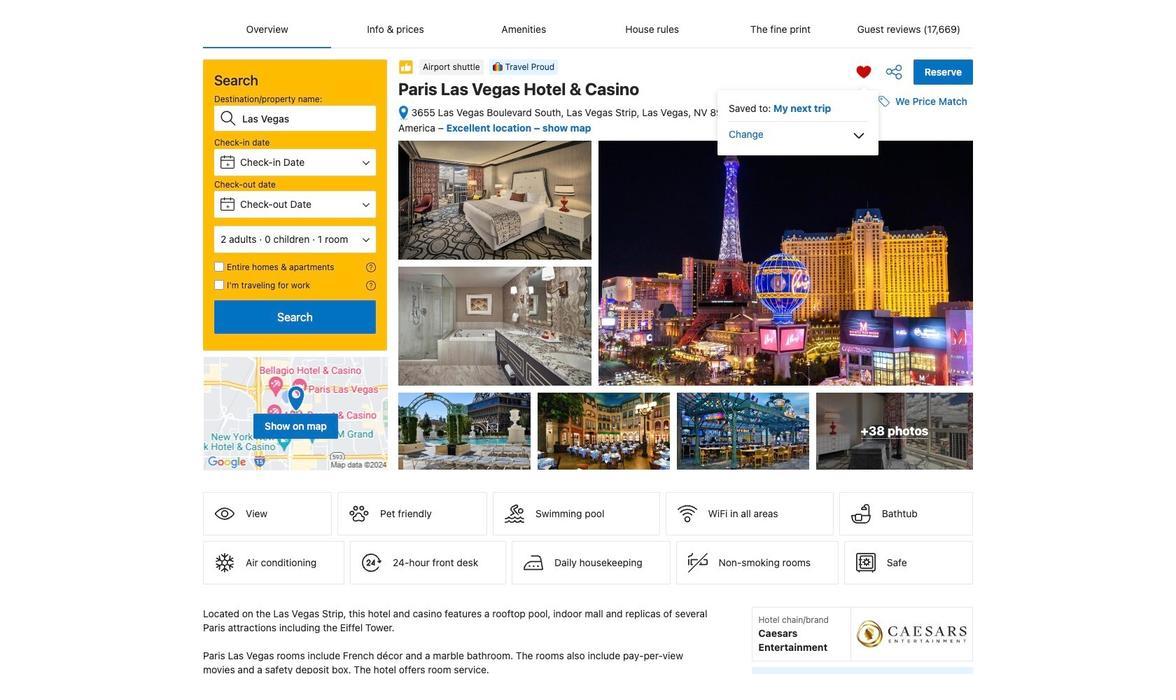 Task type: vqa. For each thing, say whether or not it's contained in the screenshot.
the Nantes, at the bottom left of page
no



Task type: locate. For each thing, give the bounding box(es) containing it.
if you select this option, we'll show you popular business travel features like breakfast, wifi and free parking. image
[[366, 281, 376, 291], [366, 281, 376, 291]]

section
[[197, 48, 393, 471]]

rated good element
[[797, 155, 931, 172]]

we'll show you stays where you can have the entire place to yourself image
[[366, 263, 376, 272]]

Where are you going? field
[[237, 106, 376, 131]]



Task type: describe. For each thing, give the bounding box(es) containing it.
click to open map view image
[[398, 105, 409, 121]]

scored 9.2 element
[[937, 314, 959, 337]]

scored 7.7 element
[[937, 157, 959, 179]]

we'll show you stays where you can have the entire place to yourself image
[[366, 263, 376, 272]]

next image
[[949, 235, 966, 251]]

caesars entertainment image
[[857, 613, 967, 655]]

previous image
[[790, 235, 807, 251]]



